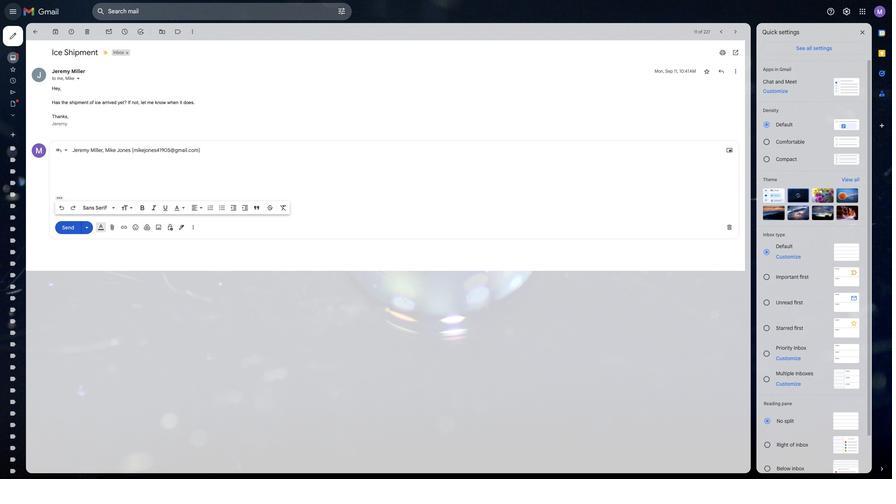 Task type: locate. For each thing, give the bounding box(es) containing it.
first right the unread
[[794, 299, 803, 306]]

customize button
[[759, 87, 792, 96], [772, 253, 805, 261], [772, 354, 805, 363], [772, 380, 805, 388]]

miller
[[71, 68, 85, 75], [91, 147, 103, 154]]

indent less ‪(⌘[)‬ image
[[230, 204, 237, 212]]

all right view
[[854, 177, 860, 183]]

of right 11
[[699, 29, 703, 34]]

all for view
[[854, 177, 860, 183]]

customize up "important"
[[776, 254, 801, 260]]

miller left jones
[[91, 147, 103, 154]]

add to tasks image
[[137, 28, 144, 35]]

quick settings element
[[762, 29, 800, 42]]

inbox right below
[[792, 466, 804, 472]]

1 vertical spatial all
[[854, 177, 860, 183]]

1 vertical spatial inbox
[[792, 466, 804, 472]]

1 horizontal spatial ,
[[103, 147, 104, 154]]

below
[[777, 466, 791, 472]]

2 horizontal spatial of
[[790, 442, 795, 448]]

0 vertical spatial ,
[[63, 76, 64, 81]]

let
[[141, 100, 146, 105]]

mike left jones
[[105, 147, 116, 154]]

customize
[[763, 88, 788, 94], [776, 254, 801, 260], [776, 355, 801, 362], [776, 381, 801, 387]]

2 vertical spatial jeremy
[[72, 147, 89, 154]]

0 horizontal spatial mike
[[65, 76, 74, 81]]

None search field
[[92, 3, 352, 20]]

jeremy up to me , mike in the top left of the page
[[52, 68, 70, 75]]

0 vertical spatial mike
[[65, 76, 74, 81]]

default down type
[[776, 243, 793, 250]]

1 vertical spatial mike
[[105, 147, 116, 154]]

customize down the multiple at right bottom
[[776, 381, 801, 387]]

unread
[[776, 299, 793, 306]]

thanks, jeremy
[[52, 114, 70, 126]]

more send options image
[[83, 224, 90, 231]]

inbox down "snooze" icon
[[113, 50, 124, 55]]

jeremy inside 'thanks, jeremy'
[[52, 121, 67, 126]]

0 vertical spatial me
[[57, 76, 63, 81]]

0 vertical spatial all
[[807, 45, 812, 52]]

1 horizontal spatial mike
[[105, 147, 116, 154]]

1 vertical spatial default
[[776, 243, 793, 250]]

jones
[[117, 147, 131, 154]]

delete image
[[84, 28, 91, 35]]

all right see
[[807, 45, 812, 52]]

settings right quick
[[779, 29, 800, 36]]

thanks,
[[52, 114, 69, 119]]

1 horizontal spatial settings
[[813, 45, 832, 52]]

, for me
[[63, 76, 64, 81]]

inbox right right
[[796, 442, 808, 448]]

2 default from the top
[[776, 243, 793, 250]]

sans
[[83, 205, 94, 211]]

customize button up "important"
[[772, 253, 805, 261]]

jeremy right type of response icon
[[72, 147, 89, 154]]

,
[[63, 76, 64, 81], [103, 147, 104, 154]]

hey,
[[52, 86, 63, 91]]

0 vertical spatial first
[[800, 274, 809, 280]]

0 horizontal spatial of
[[90, 100, 94, 105]]

type
[[776, 232, 785, 238]]

customize down the 'priority inbox'
[[776, 355, 801, 362]]

0 horizontal spatial inbox
[[113, 50, 124, 55]]

0 vertical spatial inbox
[[113, 50, 124, 55]]

newer image
[[718, 28, 725, 35]]

insert files using drive image
[[143, 224, 151, 231]]

1 horizontal spatial all
[[854, 177, 860, 183]]

miller for jeremy miller
[[71, 68, 85, 75]]

2 horizontal spatial inbox
[[794, 345, 807, 351]]

show details image
[[76, 76, 80, 81]]

227
[[704, 29, 711, 34]]

unread first
[[776, 299, 803, 306]]

1 vertical spatial miller
[[91, 147, 103, 154]]

of right right
[[790, 442, 795, 448]]

inbox inside "button"
[[113, 50, 124, 55]]

view all
[[842, 177, 860, 183]]

jeremy down "thanks,"
[[52, 121, 67, 126]]

indent more ‪(⌘])‬ image
[[242, 204, 249, 212]]

multiple
[[776, 370, 794, 377]]

jeremy miller , mike jones (mikejones41905@gmail.com)
[[72, 147, 200, 154]]

see
[[796, 45, 805, 52]]

settings right see
[[813, 45, 832, 52]]

of left ice
[[90, 100, 94, 105]]

2 vertical spatial of
[[790, 442, 795, 448]]

0 horizontal spatial me
[[57, 76, 63, 81]]

main menu image
[[9, 7, 17, 16]]

starred
[[776, 325, 793, 331]]

0 horizontal spatial ,
[[63, 76, 64, 81]]

1 vertical spatial of
[[90, 100, 94, 105]]

default
[[776, 121, 793, 128], [776, 243, 793, 250]]

0 horizontal spatial miller
[[71, 68, 85, 75]]

undo ‪(⌘z)‬ image
[[58, 204, 65, 212]]

first
[[800, 274, 809, 280], [794, 299, 803, 306], [794, 325, 803, 331]]

customize button down the multiple at right bottom
[[772, 380, 805, 388]]

inbox
[[113, 50, 124, 55], [763, 232, 775, 238], [794, 345, 807, 351]]

default up comfortable
[[776, 121, 793, 128]]

11
[[694, 29, 697, 34]]

mike
[[65, 76, 74, 81], [105, 147, 116, 154]]

inbox left type
[[763, 232, 775, 238]]

me
[[57, 76, 63, 81], [147, 100, 154, 105]]

0 vertical spatial default
[[776, 121, 793, 128]]

inboxes
[[796, 370, 813, 377]]

customize inside chat and meet customize
[[763, 88, 788, 94]]

not starred image
[[703, 68, 711, 75]]

settings
[[779, 29, 800, 36], [813, 45, 832, 52]]

discard draft ‪(⌘⇧d)‬ image
[[726, 224, 733, 231]]

serif
[[96, 205, 107, 211]]

yet?
[[118, 100, 127, 105]]

split
[[785, 418, 794, 425]]

, down jeremy miller
[[63, 76, 64, 81]]

all
[[807, 45, 812, 52], [854, 177, 860, 183]]

mike down jeremy miller
[[65, 76, 74, 81]]

1 horizontal spatial miller
[[91, 147, 103, 154]]

display density element
[[763, 108, 860, 113]]

miller up the show details icon at the left of the page
[[71, 68, 85, 75]]

first right "important"
[[800, 274, 809, 280]]

multiple inboxes
[[776, 370, 813, 377]]

2 vertical spatial first
[[794, 325, 803, 331]]

inbox button
[[112, 49, 125, 56]]

first right starred
[[794, 325, 803, 331]]

1 vertical spatial me
[[147, 100, 154, 105]]

density
[[763, 108, 779, 113]]

tab list
[[872, 23, 892, 454]]

1 horizontal spatial of
[[699, 29, 703, 34]]

important first
[[776, 274, 809, 280]]

inbox
[[796, 442, 808, 448], [792, 466, 804, 472]]

first for important first
[[800, 274, 809, 280]]

miller for jeremy miller , mike jones (mikejones41905@gmail.com)
[[91, 147, 103, 154]]

toggle confidential mode image
[[167, 224, 174, 231]]

has
[[52, 100, 60, 105]]

customize button down the 'priority inbox'
[[772, 354, 805, 363]]

0 vertical spatial jeremy
[[52, 68, 70, 75]]

inbox type
[[763, 232, 785, 238]]

customize button down and
[[759, 87, 792, 96]]

customize button for default
[[772, 253, 805, 261]]

archive image
[[52, 28, 59, 35]]

customize for multiple inboxes
[[776, 381, 801, 387]]

right
[[777, 442, 789, 448]]

mon, sep 11, 10:41 am
[[655, 68, 696, 74]]

type of response image
[[55, 147, 62, 154]]

customize for priority inbox
[[776, 355, 801, 362]]

jeremy for jeremy miller , mike jones (mikejones41905@gmail.com)
[[72, 147, 89, 154]]

1 horizontal spatial inbox
[[763, 232, 775, 238]]

1 vertical spatial inbox
[[763, 232, 775, 238]]

0 vertical spatial of
[[699, 29, 703, 34]]

chat
[[763, 79, 774, 85]]

1 vertical spatial jeremy
[[52, 121, 67, 126]]

0 vertical spatial inbox
[[796, 442, 808, 448]]

me right to
[[57, 76, 63, 81]]

insert photo image
[[155, 224, 162, 231]]

ice
[[52, 48, 63, 57]]

1 vertical spatial first
[[794, 299, 803, 306]]

0 horizontal spatial all
[[807, 45, 812, 52]]

inbox right "priority"
[[794, 345, 807, 351]]

compact
[[776, 156, 797, 163]]

sep
[[665, 68, 673, 74]]

1 default from the top
[[776, 121, 793, 128]]

1 vertical spatial ,
[[103, 147, 104, 154]]

navigation
[[0, 23, 87, 479]]

of
[[699, 29, 703, 34], [90, 100, 94, 105], [790, 442, 795, 448]]

, left jones
[[103, 147, 104, 154]]

0 horizontal spatial settings
[[779, 29, 800, 36]]

jeremy
[[52, 68, 70, 75], [52, 121, 67, 126], [72, 147, 89, 154]]

0 vertical spatial miller
[[71, 68, 85, 75]]

reading pane
[[764, 401, 792, 407]]

bulleted list ‪(⌘⇧8)‬ image
[[218, 204, 226, 212]]

shipment
[[64, 48, 98, 57]]

me right the let
[[147, 100, 154, 105]]

1 vertical spatial settings
[[813, 45, 832, 52]]

arrived
[[102, 100, 117, 105]]

first for starred first
[[794, 325, 803, 331]]

jeremy for jeremy miller
[[52, 68, 70, 75]]

customize down and
[[763, 88, 788, 94]]



Task type: vqa. For each thing, say whether or not it's contained in the screenshot.
Aurora Breeze Aurora
no



Task type: describe. For each thing, give the bounding box(es) containing it.
jeremy miller
[[52, 68, 85, 75]]

reading pane element
[[764, 401, 859, 407]]

send
[[62, 224, 74, 231]]

below inbox
[[777, 466, 804, 472]]

more options image
[[191, 224, 195, 231]]

Not starred checkbox
[[703, 68, 711, 75]]

customize button for chat and meet
[[759, 87, 792, 96]]

advanced search options image
[[335, 4, 349, 18]]

in
[[775, 67, 779, 72]]

it
[[180, 100, 182, 105]]

insert link ‪(⌘k)‬ image
[[120, 224, 128, 231]]

has the shipment of ice arrived yet? if not, let me know when it does.
[[52, 100, 196, 105]]

settings inside button
[[813, 45, 832, 52]]

snooze image
[[121, 28, 128, 35]]

move to image
[[159, 28, 166, 35]]

settings image
[[842, 7, 851, 16]]

sans serif option
[[81, 204, 111, 212]]

when
[[167, 100, 179, 105]]

apps in gmail
[[763, 67, 792, 72]]

insert emoji ‪(⌘⇧2)‬ image
[[132, 224, 139, 231]]

numbered list ‪(⌘⇧7)‬ image
[[207, 204, 214, 212]]

11 of 227
[[694, 29, 711, 34]]

to me , mike
[[52, 76, 74, 81]]

not,
[[132, 100, 140, 105]]

if
[[128, 100, 131, 105]]

10:41 am
[[680, 68, 696, 74]]

back to inbox image
[[32, 28, 39, 35]]

right of inbox
[[777, 442, 808, 448]]

labels image
[[174, 28, 182, 35]]

older image
[[732, 28, 739, 35]]

quote ‪(⌘⇧9)‬ image
[[253, 204, 260, 212]]

2 vertical spatial inbox
[[794, 345, 807, 351]]

strikethrough ‪(⌘⇧x)‬ image
[[266, 204, 274, 212]]

support image
[[827, 7, 835, 16]]

report spam image
[[68, 28, 75, 35]]

theme element
[[763, 176, 777, 183]]

attach files image
[[109, 224, 116, 231]]

of for right
[[790, 442, 795, 448]]

and
[[775, 79, 784, 85]]

priority
[[776, 345, 793, 351]]

send button
[[55, 221, 81, 234]]

starred first
[[776, 325, 803, 331]]

more image
[[189, 28, 196, 35]]

comfortable
[[776, 139, 805, 145]]

theme
[[763, 177, 777, 182]]

priority inbox
[[776, 345, 807, 351]]

inbox for inbox
[[113, 50, 124, 55]]

inbox type element
[[763, 232, 860, 238]]

quick
[[762, 29, 777, 36]]

does.
[[183, 100, 195, 105]]

italic ‪(⌘i)‬ image
[[150, 204, 158, 212]]

important
[[776, 274, 799, 280]]

first for unread first
[[794, 299, 803, 306]]

mon,
[[655, 68, 664, 74]]

no
[[777, 418, 783, 425]]

inbox for inbox type
[[763, 232, 775, 238]]

redo ‪(⌘y)‬ image
[[70, 204, 77, 212]]

customize for default
[[776, 254, 801, 260]]

gmail image
[[23, 4, 62, 19]]

reading
[[764, 401, 781, 407]]

sans serif
[[83, 205, 107, 211]]

ice shipment
[[52, 48, 98, 57]]

underline ‪(⌘u)‬ image
[[162, 205, 169, 212]]

all for see
[[807, 45, 812, 52]]

the shipment
[[62, 100, 88, 105]]

mike for me
[[65, 76, 74, 81]]

of for 11
[[699, 29, 703, 34]]

pane
[[782, 401, 792, 407]]

customize button for priority inbox
[[772, 354, 805, 363]]

view
[[842, 177, 853, 183]]

formatting options toolbar
[[55, 202, 290, 214]]

bold ‪(⌘b)‬ image
[[139, 204, 146, 212]]

see all settings
[[796, 45, 832, 52]]

remove formatting ‪(⌘\)‬ image
[[280, 204, 287, 212]]

show trimmed content image
[[55, 196, 64, 200]]

gmail
[[780, 67, 792, 72]]

see all settings button
[[762, 42, 866, 55]]

meet
[[785, 79, 797, 85]]

0 vertical spatial settings
[[779, 29, 800, 36]]

quick settings
[[762, 29, 800, 36]]

view all button
[[838, 176, 864, 184]]

(mikejones41905@gmail.com)
[[132, 147, 200, 154]]

to
[[52, 76, 56, 81]]

search mail image
[[94, 5, 107, 18]]

know
[[155, 100, 166, 105]]

, for miller
[[103, 147, 104, 154]]

mike for miller
[[105, 147, 116, 154]]

insert signature image
[[178, 224, 185, 231]]

Search mail text field
[[108, 8, 317, 15]]

chat and meet customize
[[763, 79, 797, 94]]

customize button for multiple inboxes
[[772, 380, 805, 388]]

mon, sep 11, 10:41 am cell
[[655, 68, 696, 75]]

apps
[[763, 67, 774, 72]]

ice
[[95, 100, 101, 105]]

11,
[[674, 68, 678, 74]]

no split
[[777, 418, 794, 425]]

1 horizontal spatial me
[[147, 100, 154, 105]]



